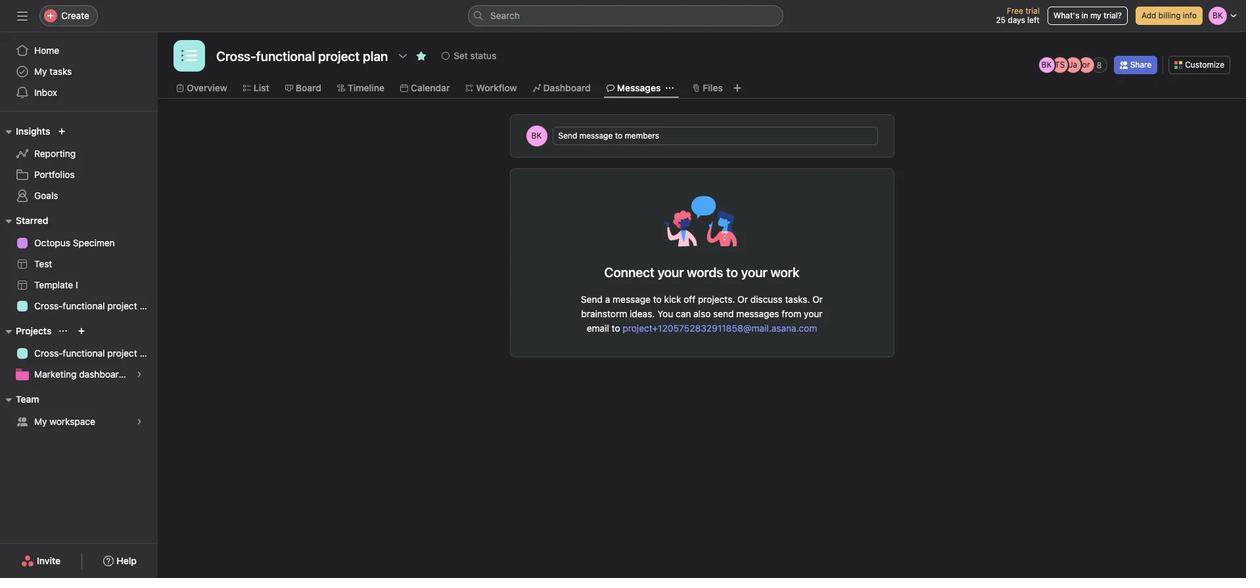 Task type: locate. For each thing, give the bounding box(es) containing it.
2 cross- from the top
[[34, 348, 63, 359]]

0 vertical spatial send
[[559, 131, 578, 141]]

left
[[1028, 15, 1040, 25]]

timeline
[[348, 82, 385, 93]]

send inside send a message to kick off projects. or discuss tasks. or brainstorm ideas. you can also send messages from your email to
[[581, 294, 603, 305]]

specimen
[[73, 237, 115, 249]]

dashboard link
[[533, 81, 591, 95]]

my inside the my tasks link
[[34, 66, 47, 77]]

send
[[559, 131, 578, 141], [581, 294, 603, 305]]

set
[[454, 50, 468, 61]]

plan inside projects element
[[140, 348, 158, 359]]

help button
[[95, 550, 145, 573]]

my
[[34, 66, 47, 77], [34, 416, 47, 427]]

1 vertical spatial message
[[613, 294, 651, 305]]

0 vertical spatial bk
[[1042, 60, 1053, 70]]

add billing info button
[[1136, 7, 1203, 25]]

send left the a
[[581, 294, 603, 305]]

projects element
[[0, 320, 158, 388]]

cross-functional project plan link
[[8, 296, 158, 317], [8, 343, 158, 364]]

cross- for second cross-functional project plan link
[[34, 348, 63, 359]]

your down tasks.
[[804, 308, 823, 320]]

1 cross-functional project plan from the top
[[34, 301, 158, 312]]

0 vertical spatial cross-functional project plan
[[34, 301, 158, 312]]

0 vertical spatial functional
[[63, 301, 105, 312]]

message up ideas.
[[613, 294, 651, 305]]

insights
[[16, 126, 50, 137]]

cross- down template
[[34, 301, 63, 312]]

1 vertical spatial your
[[804, 308, 823, 320]]

message inside send a message to kick off projects. or discuss tasks. or brainstorm ideas. you can also send messages from your email to
[[613, 294, 651, 305]]

send down dashboard
[[559, 131, 578, 141]]

portfolios link
[[8, 164, 150, 185]]

None text field
[[213, 44, 391, 68]]

teams element
[[0, 388, 158, 435]]

plan
[[140, 301, 158, 312], [140, 348, 158, 359]]

reporting link
[[8, 143, 150, 164]]

2 project from the top
[[107, 348, 137, 359]]

board
[[296, 82, 322, 93]]

create button
[[39, 5, 98, 26]]

cross-functional project plan down template i link
[[34, 301, 158, 312]]

billing
[[1159, 11, 1181, 20]]

off
[[684, 294, 696, 305]]

cross-
[[34, 301, 63, 312], [34, 348, 63, 359]]

1 my from the top
[[34, 66, 47, 77]]

project+1205752832911858@mail.asana.com link
[[623, 323, 818, 334]]

cross-functional project plan for second cross-functional project plan link
[[34, 348, 158, 359]]

overview link
[[176, 81, 227, 95]]

1 horizontal spatial or
[[813, 294, 823, 305]]

send for send message to members
[[559, 131, 578, 141]]

tasks
[[50, 66, 72, 77]]

home
[[34, 45, 59, 56]]

projects.
[[698, 294, 735, 305]]

create
[[61, 10, 89, 21]]

overview
[[187, 82, 227, 93]]

2 cross-functional project plan from the top
[[34, 348, 158, 359]]

members
[[625, 131, 660, 141]]

project up the see details, marketing dashboards 'image' at the left of page
[[107, 348, 137, 359]]

send inside button
[[559, 131, 578, 141]]

messages
[[737, 308, 780, 320]]

bk left ts
[[1042, 60, 1053, 70]]

1 cross- from the top
[[34, 301, 63, 312]]

show options, current sort, top image
[[59, 327, 67, 335]]

cross-functional project plan inside projects element
[[34, 348, 158, 359]]

status
[[471, 50, 497, 61]]

goals
[[34, 190, 58, 201]]

list
[[254, 82, 269, 93]]

cross-functional project plan up "dashboards"
[[34, 348, 158, 359]]

cross-functional project plan link up "marketing dashboards"
[[8, 343, 158, 364]]

customize
[[1186, 60, 1225, 70]]

1 horizontal spatial your
[[804, 308, 823, 320]]

0 vertical spatial your
[[658, 265, 684, 280]]

show options image
[[398, 51, 409, 61]]

or up messages
[[738, 294, 748, 305]]

workflow link
[[466, 81, 517, 95]]

invite
[[37, 556, 61, 567]]

or right tasks.
[[813, 294, 823, 305]]

project inside 'starred' element
[[107, 301, 137, 312]]

starred element
[[0, 209, 158, 320]]

0 horizontal spatial send
[[559, 131, 578, 141]]

share
[[1131, 60, 1152, 70]]

2 functional from the top
[[63, 348, 105, 359]]

functional inside 'starred' element
[[63, 301, 105, 312]]

1 vertical spatial my
[[34, 416, 47, 427]]

1 vertical spatial plan
[[140, 348, 158, 359]]

0 vertical spatial cross-functional project plan link
[[8, 296, 158, 317]]

add
[[1142, 11, 1157, 20]]

0 horizontal spatial your
[[658, 265, 684, 280]]

calendar
[[411, 82, 450, 93]]

projects
[[16, 326, 52, 337]]

0 vertical spatial message
[[580, 131, 613, 141]]

or
[[1083, 60, 1091, 70]]

0 vertical spatial cross-
[[34, 301, 63, 312]]

cross- inside projects element
[[34, 348, 63, 359]]

my left tasks
[[34, 66, 47, 77]]

1 vertical spatial bk
[[532, 131, 542, 141]]

cross-functional project plan inside 'starred' element
[[34, 301, 158, 312]]

starred button
[[0, 213, 48, 229]]

team
[[16, 394, 39, 405]]

goals link
[[8, 185, 150, 206]]

new image
[[58, 128, 66, 135]]

0 vertical spatial my
[[34, 66, 47, 77]]

words
[[687, 265, 724, 280]]

bk
[[1042, 60, 1053, 70], [532, 131, 542, 141]]

add billing info
[[1142, 11, 1197, 20]]

free trial 25 days left
[[997, 6, 1040, 25]]

trial
[[1026, 6, 1040, 16]]

1 project from the top
[[107, 301, 137, 312]]

tasks.
[[785, 294, 810, 305]]

functional inside projects element
[[63, 348, 105, 359]]

trial?
[[1104, 11, 1122, 20]]

to inside button
[[615, 131, 623, 141]]

cross- inside 'starred' element
[[34, 301, 63, 312]]

functional
[[63, 301, 105, 312], [63, 348, 105, 359]]

to left "members"
[[615, 131, 623, 141]]

cross- up marketing
[[34, 348, 63, 359]]

my for my workspace
[[34, 416, 47, 427]]

remove from starred image
[[416, 51, 427, 61]]

cross-functional project plan link down i
[[8, 296, 158, 317]]

1 vertical spatial cross-
[[34, 348, 63, 359]]

functional up "marketing dashboards"
[[63, 348, 105, 359]]

my for my tasks
[[34, 66, 47, 77]]

1 horizontal spatial send
[[581, 294, 603, 305]]

my down team
[[34, 416, 47, 427]]

0 vertical spatial project
[[107, 301, 137, 312]]

your
[[658, 265, 684, 280], [804, 308, 823, 320]]

1 vertical spatial send
[[581, 294, 603, 305]]

project
[[107, 301, 137, 312], [107, 348, 137, 359]]

from
[[782, 308, 802, 320]]

0 horizontal spatial or
[[738, 294, 748, 305]]

inbox link
[[8, 82, 150, 103]]

connect your words to your work
[[605, 265, 800, 280]]

2 plan from the top
[[140, 348, 158, 359]]

what's
[[1054, 11, 1080, 20]]

0 horizontal spatial bk
[[532, 131, 542, 141]]

1 vertical spatial cross-functional project plan link
[[8, 343, 158, 364]]

1 vertical spatial cross-functional project plan
[[34, 348, 158, 359]]

functional for second cross-functional project plan link
[[63, 348, 105, 359]]

bk down dashboard "link"
[[532, 131, 542, 141]]

2 my from the top
[[34, 416, 47, 427]]

1 vertical spatial functional
[[63, 348, 105, 359]]

2 or from the left
[[813, 294, 823, 305]]

1 functional from the top
[[63, 301, 105, 312]]

1 vertical spatial project
[[107, 348, 137, 359]]

0 vertical spatial plan
[[140, 301, 158, 312]]

1 plan from the top
[[140, 301, 158, 312]]

message left "members"
[[580, 131, 613, 141]]

project down template i link
[[107, 301, 137, 312]]

message
[[580, 131, 613, 141], [613, 294, 651, 305]]

free
[[1007, 6, 1024, 16]]

ja
[[1069, 60, 1078, 70]]

your up kick
[[658, 265, 684, 280]]

functional down template i link
[[63, 301, 105, 312]]

a
[[605, 294, 610, 305]]

calendar link
[[400, 81, 450, 95]]

send
[[714, 308, 734, 320]]

my inside my workspace "link"
[[34, 416, 47, 427]]

files
[[703, 82, 723, 93]]

or
[[738, 294, 748, 305], [813, 294, 823, 305]]



Task type: vqa. For each thing, say whether or not it's contained in the screenshot.
Or
yes



Task type: describe. For each thing, give the bounding box(es) containing it.
global element
[[0, 32, 158, 111]]

starred
[[16, 215, 48, 226]]

cross- for 1st cross-functional project plan link
[[34, 301, 63, 312]]

message inside send message to members button
[[580, 131, 613, 141]]

team button
[[0, 392, 39, 408]]

my workspace link
[[8, 412, 150, 433]]

reporting
[[34, 148, 76, 159]]

tab actions image
[[666, 84, 674, 92]]

marketing
[[34, 369, 77, 380]]

messages
[[617, 82, 661, 93]]

1 horizontal spatial bk
[[1042, 60, 1053, 70]]

plan inside 'starred' element
[[140, 301, 158, 312]]

octopus specimen link
[[8, 233, 150, 254]]

inbox
[[34, 87, 57, 98]]

workflow
[[476, 82, 517, 93]]

invite button
[[13, 550, 69, 573]]

can
[[676, 308, 691, 320]]

discuss
[[751, 294, 783, 305]]

home link
[[8, 40, 150, 61]]

search
[[491, 10, 520, 21]]

info
[[1184, 11, 1197, 20]]

insights button
[[0, 124, 50, 139]]

list image
[[181, 48, 197, 64]]

1 or from the left
[[738, 294, 748, 305]]

template i link
[[8, 275, 150, 296]]

marketing dashboards
[[34, 369, 129, 380]]

project for 1st cross-functional project plan link
[[107, 301, 137, 312]]

your inside send a message to kick off projects. or discuss tasks. or brainstorm ideas. you can also send messages from your email to
[[804, 308, 823, 320]]

8
[[1097, 60, 1102, 70]]

brainstorm
[[582, 308, 628, 320]]

connect
[[605, 265, 655, 280]]

to right "email"
[[612, 323, 621, 334]]

search list box
[[468, 5, 784, 26]]

to right words
[[727, 265, 739, 280]]

my workspace
[[34, 416, 95, 427]]

2 cross-functional project plan link from the top
[[8, 343, 158, 364]]

functional for 1st cross-functional project plan link
[[63, 301, 105, 312]]

kick
[[665, 294, 682, 305]]

my tasks
[[34, 66, 72, 77]]

my tasks link
[[8, 61, 150, 82]]

see details, my workspace image
[[135, 418, 143, 426]]

1 cross-functional project plan link from the top
[[8, 296, 158, 317]]

octopus
[[34, 237, 70, 249]]

test
[[34, 258, 52, 270]]

days
[[1008, 15, 1026, 25]]

my
[[1091, 11, 1102, 20]]

share button
[[1114, 56, 1158, 74]]

help
[[117, 556, 137, 567]]

cross-functional project plan for 1st cross-functional project plan link
[[34, 301, 158, 312]]

dashboard
[[544, 82, 591, 93]]

timeline link
[[337, 81, 385, 95]]

new project or portfolio image
[[78, 327, 86, 335]]

send for send a message to kick off projects. or discuss tasks. or brainstorm ideas. you can also send messages from your email to
[[581, 294, 603, 305]]

octopus specimen
[[34, 237, 115, 249]]

send message to members
[[559, 131, 660, 141]]

project+1205752832911858@mail.asana.com
[[623, 323, 818, 334]]

ideas.
[[630, 308, 655, 320]]

in
[[1082, 11, 1089, 20]]

ts
[[1055, 60, 1065, 70]]

test link
[[8, 254, 150, 275]]

customize button
[[1169, 56, 1231, 74]]

portfolios
[[34, 169, 75, 180]]

insights element
[[0, 120, 158, 209]]

25
[[997, 15, 1006, 25]]

files link
[[693, 81, 723, 95]]

set status button
[[436, 47, 503, 65]]

dashboards
[[79, 369, 129, 380]]

you
[[658, 308, 674, 320]]

to left kick
[[654, 294, 662, 305]]

board link
[[285, 81, 322, 95]]

add tab image
[[733, 83, 743, 93]]

projects button
[[0, 324, 52, 339]]

also
[[694, 308, 711, 320]]

hide sidebar image
[[17, 11, 28, 21]]

project for second cross-functional project plan link
[[107, 348, 137, 359]]

email
[[587, 323, 610, 334]]

list link
[[243, 81, 269, 95]]

workspace
[[50, 416, 95, 427]]

template i
[[34, 279, 78, 291]]

messages link
[[607, 81, 661, 95]]

see details, marketing dashboards image
[[135, 371, 143, 379]]

template
[[34, 279, 73, 291]]

what's in my trial?
[[1054, 11, 1122, 20]]

set status
[[454, 50, 497, 61]]



